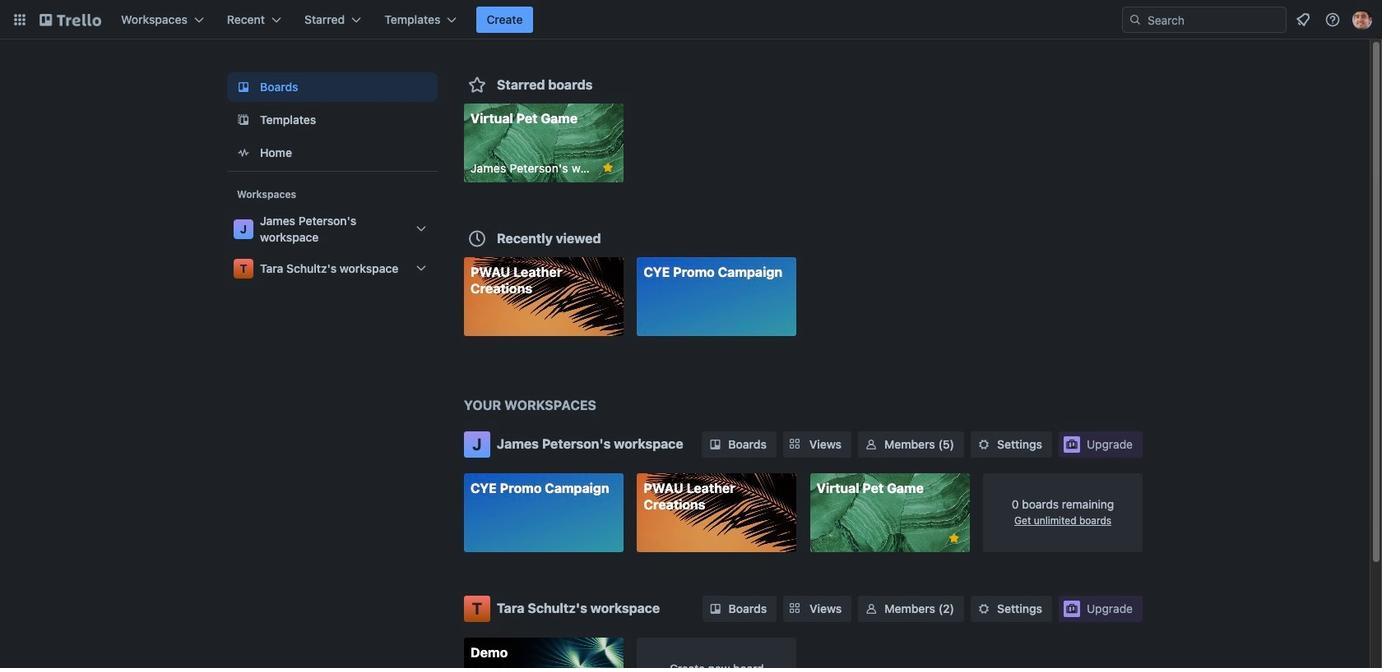 Task type: describe. For each thing, give the bounding box(es) containing it.
home image
[[234, 143, 253, 163]]

back to home image
[[39, 7, 101, 33]]

search image
[[1129, 13, 1142, 26]]

1 sm image from the left
[[707, 601, 724, 617]]

2 sm image from the left
[[976, 601, 992, 617]]

open information menu image
[[1324, 12, 1341, 28]]



Task type: vqa. For each thing, say whether or not it's contained in the screenshot.
Redesign
no



Task type: locate. For each thing, give the bounding box(es) containing it.
template board image
[[234, 110, 253, 130]]

james peterson (jamespeterson93) image
[[1352, 10, 1372, 30]]

board image
[[234, 77, 253, 97]]

1 vertical spatial click to unstar this board. it will be removed from your starred list. image
[[947, 531, 961, 546]]

Search field
[[1142, 8, 1286, 31]]

1 horizontal spatial sm image
[[976, 601, 992, 617]]

0 horizontal spatial sm image
[[707, 601, 724, 617]]

sm image
[[707, 601, 724, 617], [976, 601, 992, 617]]

sm image
[[707, 437, 723, 453], [863, 437, 879, 453], [976, 437, 992, 453], [863, 601, 880, 617]]

0 vertical spatial click to unstar this board. it will be removed from your starred list. image
[[600, 160, 615, 175]]

click to unstar this board. it will be removed from your starred list. image
[[600, 160, 615, 175], [947, 531, 961, 546]]

primary element
[[0, 0, 1382, 39]]

1 horizontal spatial click to unstar this board. it will be removed from your starred list. image
[[947, 531, 961, 546]]

0 horizontal spatial click to unstar this board. it will be removed from your starred list. image
[[600, 160, 615, 175]]

0 notifications image
[[1293, 10, 1313, 30]]



